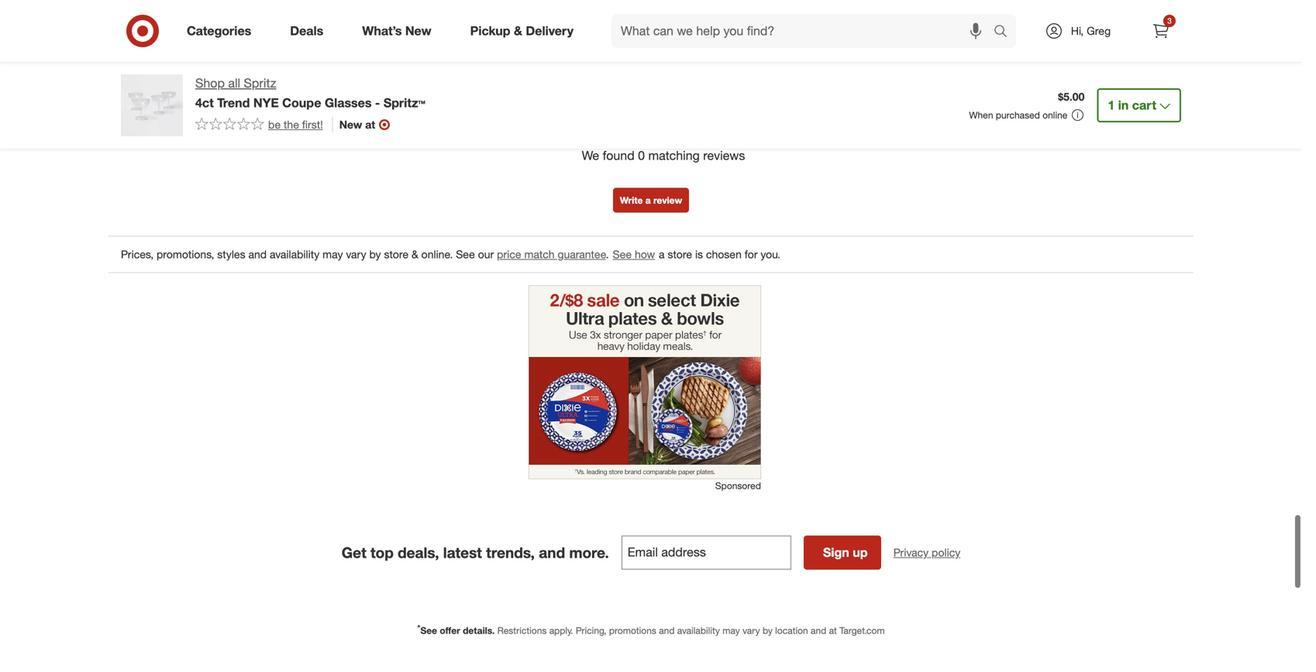 Task type: vqa. For each thing, say whether or not it's contained in the screenshot.
FENCE associated with Metal Fence
no



Task type: locate. For each thing, give the bounding box(es) containing it.
0 vertical spatial a
[[645, 29, 651, 40]]

1 horizontal spatial see
[[456, 245, 475, 259]]

0 vertical spatial may
[[323, 245, 343, 259]]

0 vertical spatial write
[[620, 29, 643, 40]]

&
[[514, 23, 522, 38], [412, 245, 418, 259]]

and inside "we found 0 matching reviews" region
[[248, 245, 267, 259]]

see left our
[[456, 245, 475, 259]]

1 horizontal spatial store
[[668, 245, 692, 259]]

may inside the * see offer details. restrictions apply. pricing, promotions and availability may vary by location and at target.com
[[723, 623, 740, 635]]

0 horizontal spatial store
[[384, 245, 409, 259]]

1 vertical spatial write
[[620, 192, 643, 204]]

1 horizontal spatial at
[[829, 623, 837, 635]]

1 vertical spatial vary
[[743, 623, 760, 635]]

matching
[[648, 146, 700, 161]]

1 vertical spatial write a review button
[[613, 186, 689, 211]]

1 vertical spatial write a review
[[620, 192, 682, 204]]

a for second write a review button from the top
[[645, 192, 651, 204]]

and right the styles
[[248, 245, 267, 259]]

see right .
[[613, 245, 632, 259]]

be
[[268, 118, 281, 131]]

0 vertical spatial review
[[653, 29, 682, 40]]

at inside the * see offer details. restrictions apply. pricing, promotions and availability may vary by location and at target.com
[[829, 623, 837, 635]]

0 vertical spatial by
[[369, 245, 381, 259]]

by left location
[[763, 623, 773, 635]]

1 vertical spatial &
[[412, 245, 418, 259]]

2 write a review from the top
[[620, 192, 682, 204]]

categories link
[[174, 14, 271, 48]]

1 vertical spatial a
[[645, 192, 651, 204]]

1 vertical spatial by
[[763, 623, 773, 635]]

0 vertical spatial &
[[514, 23, 522, 38]]

0 vertical spatial vary
[[346, 245, 366, 259]]

.
[[606, 245, 609, 259]]

be the first! link
[[195, 117, 323, 132]]

store left online.
[[384, 245, 409, 259]]

details.
[[463, 623, 495, 635]]

*
[[417, 621, 420, 631]]

see left offer
[[420, 623, 437, 635]]

1 in cart
[[1108, 98, 1156, 113]]

is
[[695, 245, 703, 259]]

2 write from the top
[[620, 192, 643, 204]]

what's new link
[[349, 14, 451, 48]]

1 horizontal spatial may
[[723, 623, 740, 635]]

1 vertical spatial may
[[723, 623, 740, 635]]

spritz
[[244, 76, 276, 91]]

0 horizontal spatial &
[[412, 245, 418, 259]]

& inside "we found 0 matching reviews" region
[[412, 245, 418, 259]]

deals
[[290, 23, 323, 38]]

at down "-"
[[365, 118, 375, 131]]

price match guarantee link
[[497, 245, 606, 259]]

write a review button
[[613, 22, 689, 47], [613, 186, 689, 211]]

availability
[[270, 245, 320, 259], [677, 623, 720, 635]]

vary
[[346, 245, 366, 259], [743, 623, 760, 635]]

store
[[384, 245, 409, 259], [668, 245, 692, 259]]

get top deals, latest trends, and more.
[[342, 542, 609, 560]]

you.
[[761, 245, 781, 259]]

latest
[[443, 542, 482, 560]]

and
[[248, 245, 267, 259], [539, 542, 565, 560], [659, 623, 675, 635], [811, 623, 826, 635]]

store left the is
[[668, 245, 692, 259]]

policy
[[932, 544, 961, 557]]

1 horizontal spatial &
[[514, 23, 522, 38]]

1 horizontal spatial by
[[763, 623, 773, 635]]

privacy policy link
[[893, 543, 961, 559]]

up
[[853, 543, 868, 558]]

availability right promotions
[[677, 623, 720, 635]]

availability right the styles
[[270, 245, 320, 259]]

by left online.
[[369, 245, 381, 259]]

write
[[620, 29, 643, 40], [620, 192, 643, 204]]

1 vertical spatial new
[[339, 118, 362, 131]]

0 horizontal spatial see
[[420, 623, 437, 635]]

online
[[1043, 109, 1068, 121]]

availability inside "we found 0 matching reviews" region
[[270, 245, 320, 259]]

at
[[365, 118, 375, 131], [829, 623, 837, 635]]

coupe
[[282, 95, 321, 110]]

0 vertical spatial write a review button
[[613, 22, 689, 47]]

0 horizontal spatial by
[[369, 245, 381, 259]]

advertisement region
[[529, 283, 761, 477]]

1 horizontal spatial availability
[[677, 623, 720, 635]]

2 review from the top
[[653, 192, 682, 204]]

may
[[323, 245, 343, 259], [723, 623, 740, 635]]

None text field
[[621, 534, 791, 568]]

1 write from the top
[[620, 29, 643, 40]]

top
[[371, 542, 394, 560]]

found
[[603, 146, 635, 161]]

1 vertical spatial availability
[[677, 623, 720, 635]]

1 review from the top
[[653, 29, 682, 40]]

0 horizontal spatial availability
[[270, 245, 320, 259]]

1 vertical spatial at
[[829, 623, 837, 635]]

0 horizontal spatial may
[[323, 245, 343, 259]]

when
[[969, 109, 993, 121]]

0 horizontal spatial vary
[[346, 245, 366, 259]]

0 vertical spatial availability
[[270, 245, 320, 259]]

see
[[456, 245, 475, 259], [613, 245, 632, 259], [420, 623, 437, 635]]

sign up
[[823, 543, 868, 558]]

price
[[497, 245, 521, 259]]

2 write a review button from the top
[[613, 186, 689, 211]]

deals,
[[398, 542, 439, 560]]

by
[[369, 245, 381, 259], [763, 623, 773, 635]]

at left target.com
[[829, 623, 837, 635]]

1
[[1108, 98, 1115, 113]]

& left online.
[[412, 245, 418, 259]]

when purchased online
[[969, 109, 1068, 121]]

1 horizontal spatial new
[[405, 23, 431, 38]]

1 write a review button from the top
[[613, 22, 689, 47]]

new right what's
[[405, 23, 431, 38]]

first!
[[302, 118, 323, 131]]

glasses
[[325, 95, 372, 110]]

in
[[1118, 98, 1129, 113]]

get
[[342, 542, 366, 560]]

availability inside the * see offer details. restrictions apply. pricing, promotions and availability may vary by location and at target.com
[[677, 623, 720, 635]]

1 horizontal spatial vary
[[743, 623, 760, 635]]

a
[[645, 29, 651, 40], [645, 192, 651, 204], [659, 245, 665, 259]]

new down glasses on the left of the page
[[339, 118, 362, 131]]

& right pickup
[[514, 23, 522, 38]]

1 write a review from the top
[[620, 29, 682, 40]]

vary inside the * see offer details. restrictions apply. pricing, promotions and availability may vary by location and at target.com
[[743, 623, 760, 635]]

0 vertical spatial write a review
[[620, 29, 682, 40]]

write a review for second write a review button from the top
[[620, 192, 682, 204]]

0 vertical spatial at
[[365, 118, 375, 131]]

vary inside "we found 0 matching reviews" region
[[346, 245, 366, 259]]

1 vertical spatial review
[[653, 192, 682, 204]]



Task type: describe. For each thing, give the bounding box(es) containing it.
sponsored
[[715, 478, 761, 490]]

and right promotions
[[659, 623, 675, 635]]

more.
[[569, 542, 609, 560]]

delivery
[[526, 23, 574, 38]]

trend
[[217, 95, 250, 110]]

0 vertical spatial new
[[405, 23, 431, 38]]

prices, promotions, styles and availability may vary by store & online. see our price match guarantee . see how a store is chosen for you.
[[121, 245, 781, 259]]

purchased
[[996, 109, 1040, 121]]

by inside the * see offer details. restrictions apply. pricing, promotions and availability may vary by location and at target.com
[[763, 623, 773, 635]]

pricing,
[[576, 623, 607, 635]]

how
[[635, 245, 655, 259]]

2 vertical spatial a
[[659, 245, 665, 259]]

all
[[228, 76, 240, 91]]

styles
[[217, 245, 245, 259]]

deals link
[[277, 14, 343, 48]]

write for second write a review button from the top
[[620, 192, 643, 204]]

what's
[[362, 23, 402, 38]]

2 store from the left
[[668, 245, 692, 259]]

and right location
[[811, 623, 826, 635]]

privacy policy
[[893, 544, 961, 557]]

review for second write a review button from the top
[[653, 192, 682, 204]]

write a review for second write a review button from the bottom of the "we found 0 matching reviews" region
[[620, 29, 682, 40]]

promotions
[[609, 623, 656, 635]]

pickup & delivery
[[470, 23, 574, 38]]

privacy
[[893, 544, 929, 557]]

see inside the * see offer details. restrictions apply. pricing, promotions and availability may vary by location and at target.com
[[420, 623, 437, 635]]

location
[[775, 623, 808, 635]]

and left more.
[[539, 542, 565, 560]]

a for second write a review button from the bottom of the "we found 0 matching reviews" region
[[645, 29, 651, 40]]

we found 0 matching reviews
[[582, 146, 745, 161]]

our
[[478, 245, 494, 259]]

3
[[1167, 16, 1172, 26]]

target.com
[[840, 623, 885, 635]]

image of 4ct trend nye coupe glasses - spritz™ image
[[121, 74, 183, 136]]

pickup & delivery link
[[457, 14, 593, 48]]

reviews
[[703, 146, 745, 161]]

4ct
[[195, 95, 214, 110]]

3 link
[[1144, 14, 1178, 48]]

nye
[[253, 95, 279, 110]]

trends,
[[486, 542, 535, 560]]

categories
[[187, 23, 251, 38]]

-
[[375, 95, 380, 110]]

be the first!
[[268, 118, 323, 131]]

shop all spritz 4ct trend nye coupe glasses - spritz™
[[195, 76, 425, 110]]

search button
[[987, 14, 1024, 51]]

1 store from the left
[[384, 245, 409, 259]]

What can we help you find? suggestions appear below search field
[[612, 14, 998, 48]]

promotions,
[[157, 245, 214, 259]]

for
[[745, 245, 758, 259]]

prices,
[[121, 245, 154, 259]]

guarantee
[[558, 245, 606, 259]]

greg
[[1087, 24, 1111, 38]]

online.
[[421, 245, 453, 259]]

hi, greg
[[1071, 24, 1111, 38]]

$5.00
[[1058, 90, 1085, 104]]

2 horizontal spatial see
[[613, 245, 632, 259]]

0
[[638, 146, 645, 161]]

search
[[987, 25, 1024, 40]]

spritz™
[[384, 95, 425, 110]]

1 in cart for 4ct trend nye coupe glasses - spritz™ element
[[1108, 98, 1156, 113]]

by inside "we found 0 matching reviews" region
[[369, 245, 381, 259]]

the
[[284, 118, 299, 131]]

chosen
[[706, 245, 742, 259]]

restrictions
[[497, 623, 547, 635]]

offer
[[440, 623, 460, 635]]

what's new
[[362, 23, 431, 38]]

review for second write a review button from the bottom of the "we found 0 matching reviews" region
[[653, 29, 682, 40]]

we
[[582, 146, 599, 161]]

sign up button
[[804, 534, 881, 568]]

sign
[[823, 543, 849, 558]]

we found 0 matching reviews region
[[109, 0, 1194, 506]]

0 horizontal spatial at
[[365, 118, 375, 131]]

see how button
[[612, 244, 656, 261]]

* see offer details. restrictions apply. pricing, promotions and availability may vary by location and at target.com
[[417, 621, 885, 635]]

0 horizontal spatial new
[[339, 118, 362, 131]]

cart
[[1132, 98, 1156, 113]]

new at
[[339, 118, 375, 131]]

write for second write a review button from the bottom of the "we found 0 matching reviews" region
[[620, 29, 643, 40]]

apply.
[[549, 623, 573, 635]]

hi,
[[1071, 24, 1084, 38]]

may inside "we found 0 matching reviews" region
[[323, 245, 343, 259]]

match
[[524, 245, 555, 259]]

shop
[[195, 76, 225, 91]]

pickup
[[470, 23, 510, 38]]



